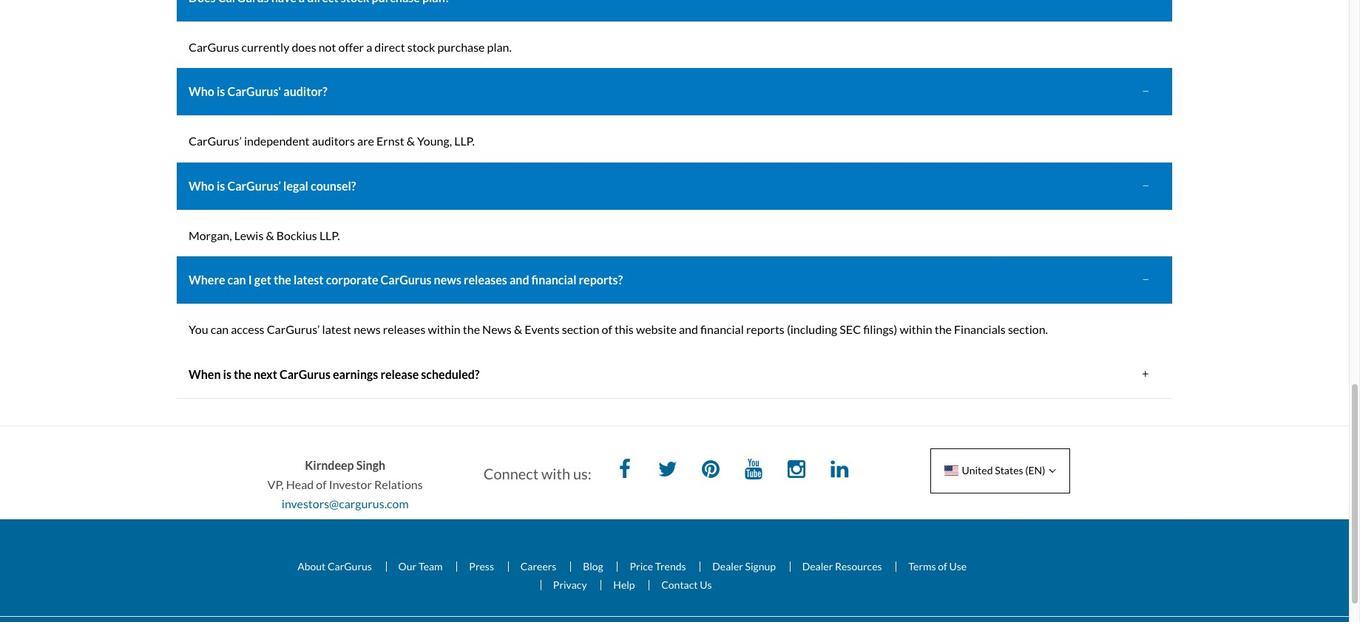 Task type: locate. For each thing, give the bounding box(es) containing it.
llp. right young,
[[454, 134, 475, 148]]

& inside where can i get the latest corporate cargurus news releases and financial reports? tab panel
[[514, 322, 522, 337]]

cargurus inside tab
[[381, 273, 432, 287]]

help
[[613, 579, 635, 592]]

(en)
[[1025, 465, 1045, 477]]

financial
[[531, 273, 576, 287], [700, 322, 744, 337]]

news inside tab
[[434, 273, 461, 287]]

earnings
[[333, 367, 378, 381]]

2 vertical spatial is
[[223, 367, 231, 381]]

0 horizontal spatial dealer
[[712, 561, 743, 573]]

can for access
[[211, 322, 229, 337]]

connect
[[484, 465, 538, 483]]

connect with us:
[[484, 465, 591, 483]]

is inside 'tab'
[[217, 179, 225, 193]]

can right the you
[[211, 322, 229, 337]]

is for the
[[223, 367, 231, 381]]

us image
[[944, 466, 958, 477]]

where can i get the latest corporate cargurus news releases and financial reports? tab panel
[[177, 308, 1172, 351]]

privacy link
[[540, 579, 599, 592]]

llp.
[[454, 134, 475, 148], [319, 228, 340, 242]]

united states (en) button
[[931, 449, 1070, 494]]

1 horizontal spatial of
[[602, 322, 612, 337]]

with
[[541, 465, 570, 483]]

0 vertical spatial who
[[189, 85, 214, 99]]

legal
[[283, 179, 308, 193]]

can inside tab panel
[[211, 322, 229, 337]]

& right "news"
[[514, 322, 522, 337]]

who
[[189, 85, 214, 99], [189, 179, 214, 193]]

financial inside tab panel
[[700, 322, 744, 337]]

corporate
[[326, 273, 378, 287]]

0 horizontal spatial &
[[266, 228, 274, 242]]

cargurus left the currently
[[189, 40, 239, 54]]

is up morgan,
[[217, 179, 225, 193]]

of inside the kirndeep singh vp, head of investor relations investors@cargurus.com
[[316, 478, 327, 492]]

cargurus' inside who is cargurus' auditor? tab panel
[[189, 134, 242, 148]]

financials
[[954, 322, 1006, 337]]

dealer resources
[[802, 561, 882, 573]]

dealer left signup
[[712, 561, 743, 573]]

& right lewis
[[266, 228, 274, 242]]

1 vertical spatial releases
[[383, 322, 426, 337]]

privacy
[[553, 579, 587, 592]]

twitter image
[[653, 457, 682, 486]]

facebook image
[[610, 457, 640, 486]]

does cargurus have a direct stock purchase plan? tab panel
[[177, 26, 1172, 68]]

is inside tab
[[217, 85, 225, 99]]

of
[[602, 322, 612, 337], [316, 478, 327, 492], [938, 561, 947, 573]]

0 vertical spatial and
[[509, 273, 529, 287]]

of left use
[[938, 561, 947, 573]]

1 horizontal spatial within
[[900, 322, 932, 337]]

financial left reports
[[700, 322, 744, 337]]

1 horizontal spatial news
[[434, 273, 461, 287]]

1 vertical spatial is
[[217, 179, 225, 193]]

who is cargurus' legal counsel? tab panel
[[177, 214, 1172, 257]]

1 vertical spatial news
[[354, 322, 381, 337]]

can left the i
[[227, 273, 246, 287]]

0 vertical spatial latest
[[294, 273, 324, 287]]

kirndeep
[[305, 459, 354, 473]]

latest left "corporate"
[[294, 273, 324, 287]]

get
[[254, 273, 271, 287]]

and inside tab panel
[[679, 322, 698, 337]]

where can i get the latest corporate cargurus news releases and financial reports? tab
[[177, 257, 1172, 305]]

cargurus'
[[227, 85, 281, 99]]

about cargurus link
[[286, 561, 384, 573]]

1 horizontal spatial &
[[407, 134, 415, 148]]

cargurus' inside 'tab'
[[227, 179, 281, 193]]

latest
[[294, 273, 324, 287], [322, 322, 351, 337]]

morgan, lewis & bockius llp.
[[189, 228, 340, 242]]

within right filings)
[[900, 322, 932, 337]]

trends
[[655, 561, 686, 573]]

is inside tab
[[223, 367, 231, 381]]

1 horizontal spatial dealer
[[802, 561, 833, 573]]

morgan,
[[189, 228, 232, 242]]

release
[[380, 367, 419, 381]]

cargurus' right access
[[267, 322, 320, 337]]

2 dealer from the left
[[802, 561, 833, 573]]

instagram image
[[782, 457, 811, 486]]

use
[[949, 561, 967, 573]]

1 vertical spatial llp.
[[319, 228, 340, 242]]

price
[[630, 561, 653, 573]]

team
[[419, 561, 443, 573]]

not
[[319, 40, 336, 54]]

1 within from the left
[[428, 322, 461, 337]]

can
[[227, 273, 246, 287], [211, 322, 229, 337]]

contact
[[661, 579, 698, 592]]

terms
[[908, 561, 936, 573]]

1 vertical spatial cargurus'
[[227, 179, 281, 193]]

0 vertical spatial llp.
[[454, 134, 475, 148]]

ernst
[[376, 134, 404, 148]]

1 vertical spatial financial
[[700, 322, 744, 337]]

pinterest image
[[696, 457, 725, 486]]

within up scheduled?
[[428, 322, 461, 337]]

who is cargurus' auditor? tab
[[177, 68, 1172, 116]]

1 horizontal spatial financial
[[700, 322, 744, 337]]

the right get on the top of the page
[[274, 273, 291, 287]]

who left cargurus'
[[189, 85, 214, 99]]

states
[[995, 465, 1023, 477]]

blog link
[[570, 561, 615, 573]]

1 vertical spatial latest
[[322, 322, 351, 337]]

financial left reports?
[[531, 273, 576, 287]]

a
[[366, 40, 372, 54]]

who inside who is cargurus' auditor? tab
[[189, 85, 214, 99]]

us
[[700, 579, 712, 592]]

1 horizontal spatial llp.
[[454, 134, 475, 148]]

0 vertical spatial of
[[602, 322, 612, 337]]

who is cargurus' legal counsel? tab
[[177, 163, 1172, 211]]

2 vertical spatial &
[[514, 322, 522, 337]]

section.
[[1008, 322, 1048, 337]]

where can i get the latest corporate cargurus news releases and financial reports?
[[189, 273, 623, 287]]

1 vertical spatial who
[[189, 179, 214, 193]]

1 vertical spatial &
[[266, 228, 274, 242]]

and up "news"
[[509, 273, 529, 287]]

dealer resources link
[[790, 561, 894, 573]]

llp. right bockius
[[319, 228, 340, 242]]

1 horizontal spatial and
[[679, 322, 698, 337]]

i
[[248, 273, 252, 287]]

when is the next cargurus earnings release scheduled? tab
[[177, 351, 1172, 399]]

0 horizontal spatial news
[[354, 322, 381, 337]]

offer
[[338, 40, 364, 54]]

you can access cargurus' latest news releases within the news & events section of this website and financial reports (including sec filings) within the financials section.
[[189, 322, 1048, 337]]

0 vertical spatial news
[[434, 273, 461, 287]]

news
[[482, 322, 512, 337]]

the left next
[[234, 367, 251, 381]]

0 vertical spatial &
[[407, 134, 415, 148]]

1 vertical spatial of
[[316, 478, 327, 492]]

2 vertical spatial cargurus'
[[267, 322, 320, 337]]

who inside the who is cargurus' legal counsel? 'tab'
[[189, 179, 214, 193]]

the
[[274, 273, 291, 287], [463, 322, 480, 337], [935, 322, 952, 337], [234, 367, 251, 381]]

& inside who is cargurus' legal counsel? tab panel
[[266, 228, 274, 242]]

releases up release at the left
[[383, 322, 426, 337]]

0 horizontal spatial llp.
[[319, 228, 340, 242]]

0 vertical spatial can
[[227, 273, 246, 287]]

is left cargurus'
[[217, 85, 225, 99]]

2 vertical spatial of
[[938, 561, 947, 573]]

& right ernst
[[407, 134, 415, 148]]

0 horizontal spatial releases
[[383, 322, 426, 337]]

llp. inside who is cargurus' auditor? tab panel
[[454, 134, 475, 148]]

cargurus
[[189, 40, 239, 54], [381, 273, 432, 287], [280, 367, 331, 381], [328, 561, 372, 573]]

cargurus' left the legal
[[227, 179, 281, 193]]

within
[[428, 322, 461, 337], [900, 322, 932, 337]]

1 dealer from the left
[[712, 561, 743, 573]]

cargurus' left independent
[[189, 134, 242, 148]]

who for who is cargurus' auditor?
[[189, 85, 214, 99]]

is for cargurus'
[[217, 85, 225, 99]]

who up morgan,
[[189, 179, 214, 193]]

connect with us element
[[484, 457, 865, 486]]

cargurus' inside where can i get the latest corporate cargurus news releases and financial reports? tab panel
[[267, 322, 320, 337]]

currently
[[241, 40, 289, 54]]

can inside tab
[[227, 273, 246, 287]]

1 vertical spatial and
[[679, 322, 698, 337]]

dealer signup link
[[700, 561, 788, 573]]

who is cargurus' auditor?
[[189, 85, 327, 99]]

and right website
[[679, 322, 698, 337]]

1 horizontal spatial releases
[[464, 273, 507, 287]]

cargurus right "corporate"
[[381, 273, 432, 287]]

press
[[469, 561, 494, 573]]

0 vertical spatial is
[[217, 85, 225, 99]]

contact us link
[[649, 579, 724, 592]]

who is cargurus' legal counsel?
[[189, 179, 356, 193]]

2 horizontal spatial &
[[514, 322, 522, 337]]

0 horizontal spatial of
[[316, 478, 327, 492]]

of left this
[[602, 322, 612, 337]]

tab
[[177, 0, 1172, 22]]

is
[[217, 85, 225, 99], [217, 179, 225, 193], [223, 367, 231, 381]]

is right when
[[223, 367, 231, 381]]

of down kirndeep
[[316, 478, 327, 492]]

1 vertical spatial can
[[211, 322, 229, 337]]

dealer left the 'resources'
[[802, 561, 833, 573]]

2 who from the top
[[189, 179, 214, 193]]

latest up when is the next cargurus earnings release scheduled?
[[322, 322, 351, 337]]

united states (en)
[[962, 465, 1045, 477]]

cargurus right next
[[280, 367, 331, 381]]

news
[[434, 273, 461, 287], [354, 322, 381, 337]]

releases up "news"
[[464, 273, 507, 287]]

& inside who is cargurus' auditor? tab panel
[[407, 134, 415, 148]]

reports
[[746, 322, 785, 337]]

0 vertical spatial cargurus'
[[189, 134, 242, 148]]

of inside where can i get the latest corporate cargurus news releases and financial reports? tab panel
[[602, 322, 612, 337]]

dealer
[[712, 561, 743, 573], [802, 561, 833, 573]]

0 vertical spatial releases
[[464, 273, 507, 287]]

0 horizontal spatial and
[[509, 273, 529, 287]]

0 horizontal spatial financial
[[531, 273, 576, 287]]

1 who from the top
[[189, 85, 214, 99]]

the left "news"
[[463, 322, 480, 337]]

2 horizontal spatial of
[[938, 561, 947, 573]]

0 horizontal spatial within
[[428, 322, 461, 337]]

releases
[[464, 273, 507, 287], [383, 322, 426, 337]]

resources
[[835, 561, 882, 573]]

0 vertical spatial financial
[[531, 273, 576, 287]]



Task type: describe. For each thing, give the bounding box(es) containing it.
when is the next cargurus earnings release scheduled?
[[189, 367, 480, 381]]

auditors
[[312, 134, 355, 148]]

signup
[[745, 561, 776, 573]]

cargurus inside tab panel
[[189, 40, 239, 54]]

when
[[189, 367, 221, 381]]

youtube image
[[739, 457, 768, 486]]

terms of use privacy
[[553, 561, 967, 592]]

purchase
[[437, 40, 485, 54]]

price trends
[[630, 561, 686, 573]]

our team link
[[386, 561, 455, 573]]

who is cargurus' auditor? tab panel
[[177, 120, 1172, 163]]

releases inside tab
[[464, 273, 507, 287]]

where
[[189, 273, 225, 287]]

auditor?
[[283, 85, 327, 99]]

investors@cargurus.com link
[[282, 497, 409, 511]]

news inside tab panel
[[354, 322, 381, 337]]

dealer for dealer resources
[[802, 561, 833, 573]]

stock
[[407, 40, 435, 54]]

us:
[[573, 465, 591, 483]]

about cargurus
[[297, 561, 372, 573]]

help link
[[601, 579, 647, 592]]

releases inside tab panel
[[383, 322, 426, 337]]

cargurus' independent auditors are ernst & young, llp.
[[189, 134, 475, 148]]

does
[[292, 40, 316, 54]]

careers link
[[508, 561, 568, 573]]

filings)
[[863, 322, 897, 337]]

counsel?
[[311, 179, 356, 193]]

dealer signup
[[712, 561, 776, 573]]

united
[[962, 465, 993, 477]]

cargurus currently does not offer a direct stock purchase plan.
[[189, 40, 512, 54]]

latest inside tab panel
[[322, 322, 351, 337]]

sec
[[840, 322, 861, 337]]

plan.
[[487, 40, 512, 54]]

the inside where can i get the latest corporate cargurus news releases and financial reports? tab
[[274, 273, 291, 287]]

and inside tab
[[509, 273, 529, 287]]

llp. inside who is cargurus' legal counsel? tab panel
[[319, 228, 340, 242]]

singh
[[356, 459, 385, 473]]

(including
[[787, 322, 837, 337]]

are
[[357, 134, 374, 148]]

financial inside tab
[[531, 273, 576, 287]]

scheduled?
[[421, 367, 480, 381]]

independent
[[244, 134, 310, 148]]

investors@cargurus.com
[[282, 497, 409, 511]]

price trends link
[[617, 561, 698, 573]]

can for i
[[227, 273, 246, 287]]

who for who is cargurus' legal counsel?
[[189, 179, 214, 193]]

this
[[614, 322, 634, 337]]

cargurus inside tab
[[280, 367, 331, 381]]

contact us
[[661, 579, 712, 592]]

young,
[[417, 134, 452, 148]]

access
[[231, 322, 264, 337]]

latest inside tab
[[294, 273, 324, 287]]

2 within from the left
[[900, 322, 932, 337]]

our
[[398, 561, 417, 573]]

about
[[297, 561, 326, 573]]

you
[[189, 322, 208, 337]]

kirndeep singh vp, head of investor relations investors@cargurus.com
[[267, 459, 423, 511]]

relations
[[374, 478, 423, 492]]

head
[[286, 478, 314, 492]]

our team
[[398, 561, 443, 573]]

direct
[[374, 40, 405, 54]]

lewis
[[234, 228, 264, 242]]

is for cargurus'
[[217, 179, 225, 193]]

the inside when is the next cargurus earnings release scheduled? tab
[[234, 367, 251, 381]]

dealer for dealer signup
[[712, 561, 743, 573]]

the left financials
[[935, 322, 952, 337]]

of inside terms of use privacy
[[938, 561, 947, 573]]

linkedin image
[[825, 457, 854, 486]]

vp,
[[267, 478, 284, 492]]

section
[[562, 322, 599, 337]]

website
[[636, 322, 677, 337]]

cargurus right about
[[328, 561, 372, 573]]

press link
[[457, 561, 506, 573]]

terms of use link
[[896, 561, 979, 573]]

next
[[254, 367, 277, 381]]

blog
[[583, 561, 603, 573]]

careers
[[520, 561, 556, 573]]

events
[[525, 322, 560, 337]]

investor
[[329, 478, 372, 492]]

bockius
[[276, 228, 317, 242]]



Task type: vqa. For each thing, say whether or not it's contained in the screenshot.
TWITTER image
yes



